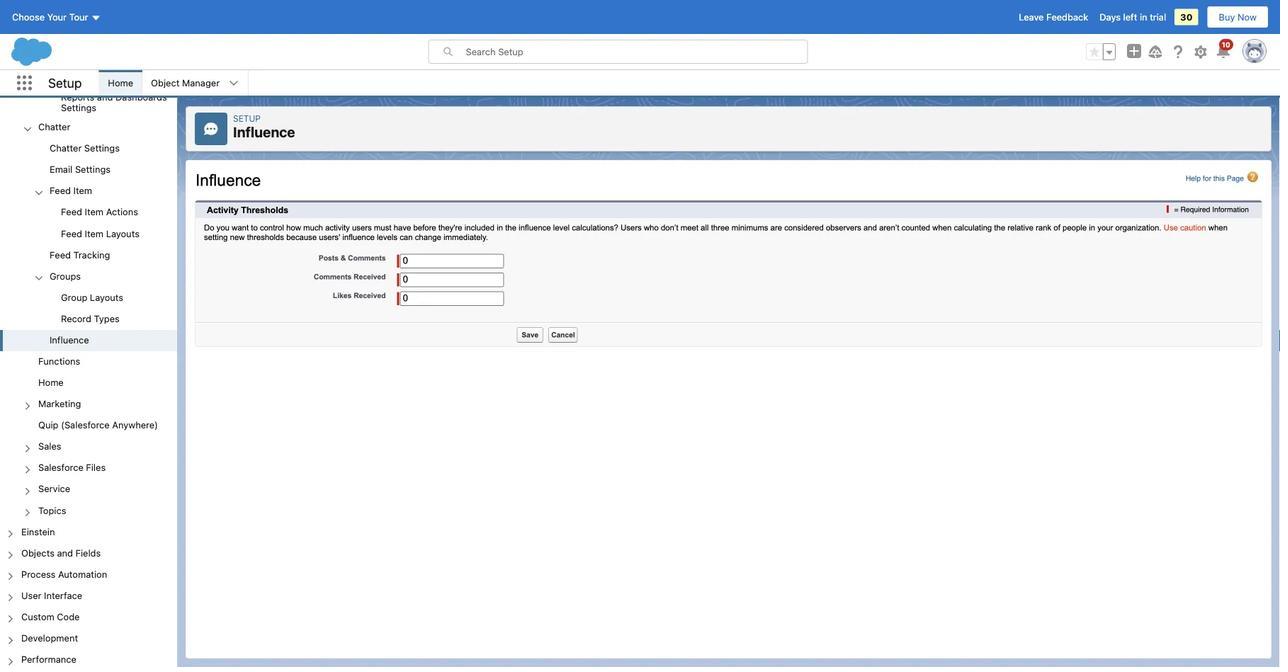 Task type: vqa. For each thing, say whether or not it's contained in the screenshot.
the bottommost the 'By'
no



Task type: describe. For each thing, give the bounding box(es) containing it.
email settings link
[[50, 164, 111, 177]]

interface
[[44, 590, 82, 601]]

(salesforce
[[61, 420, 110, 430]]

functions
[[38, 356, 80, 366]]

now
[[1238, 12, 1257, 22]]

group layouts link
[[61, 292, 123, 305]]

topics
[[38, 505, 66, 516]]

groups
[[50, 271, 81, 281]]

custom
[[21, 612, 54, 622]]

group layouts
[[61, 292, 123, 303]]

chatter settings link
[[50, 143, 120, 156]]

item for layouts
[[85, 228, 104, 239]]

0 vertical spatial influence
[[233, 124, 295, 140]]

functions link
[[38, 356, 80, 369]]

user interface link
[[21, 590, 82, 603]]

leave feedback
[[1019, 12, 1088, 22]]

feed item link
[[50, 185, 92, 198]]

tour
[[69, 12, 88, 22]]

sales link
[[38, 441, 61, 454]]

fields
[[76, 548, 101, 558]]

your
[[47, 12, 67, 22]]

1 horizontal spatial home link
[[99, 70, 142, 96]]

development link
[[21, 633, 78, 646]]

performance
[[21, 654, 76, 665]]

files
[[86, 462, 106, 473]]

30
[[1181, 12, 1193, 22]]

automation
[[58, 569, 107, 580]]

dashboards
[[115, 92, 167, 102]]

email settings
[[50, 164, 111, 175]]

quip (salesforce anywhere)
[[38, 420, 158, 430]]

left
[[1123, 12, 1137, 22]]

reports and dashboards settings
[[61, 92, 167, 113]]

chatter settings
[[50, 143, 120, 153]]

chatter for chatter link
[[38, 121, 70, 132]]

layouts inside groups tree item
[[90, 292, 123, 303]]

chatter link
[[38, 121, 70, 134]]

trial
[[1150, 12, 1166, 22]]

days
[[1100, 12, 1121, 22]]

groups tree item
[[0, 266, 177, 330]]

settings for email
[[75, 164, 111, 175]]

user
[[21, 590, 41, 601]]

1 vertical spatial home link
[[38, 377, 64, 390]]

feed item actions link
[[61, 207, 138, 219]]

buy now
[[1219, 12, 1257, 22]]

process
[[21, 569, 56, 580]]

feedback
[[1047, 12, 1088, 22]]

objects and fields link
[[21, 548, 101, 560]]

topics link
[[38, 505, 66, 518]]

10
[[1222, 40, 1231, 49]]

days left in trial
[[1100, 12, 1166, 22]]

influence link
[[50, 335, 89, 347]]

10 button
[[1215, 39, 1234, 60]]

record types
[[61, 313, 120, 324]]

objects and fields
[[21, 548, 101, 558]]



Task type: locate. For each thing, give the bounding box(es) containing it.
layouts
[[106, 228, 140, 239], [90, 292, 123, 303]]

email
[[50, 164, 73, 175]]

1 vertical spatial chatter
[[50, 143, 82, 153]]

item down feed item actions link
[[85, 228, 104, 239]]

group containing reports and dashboards settings
[[0, 0, 177, 522]]

service
[[38, 484, 70, 494]]

chatter
[[38, 121, 70, 132], [50, 143, 82, 153]]

layouts up types
[[90, 292, 123, 303]]

reports
[[61, 92, 94, 102]]

manager
[[182, 78, 220, 88]]

0 horizontal spatial home
[[38, 377, 64, 388]]

0 horizontal spatial and
[[57, 548, 73, 558]]

1 horizontal spatial setup
[[233, 113, 261, 123]]

0 vertical spatial and
[[97, 92, 113, 102]]

layouts inside feed item tree item
[[106, 228, 140, 239]]

anywhere)
[[112, 420, 158, 430]]

0 horizontal spatial influence
[[50, 335, 89, 345]]

and up process automation
[[57, 548, 73, 558]]

tracking
[[73, 249, 110, 260]]

object manager
[[151, 78, 220, 88]]

performance link
[[21, 654, 76, 667]]

marketing
[[38, 398, 81, 409]]

salesforce files link
[[38, 462, 106, 475]]

item for actions
[[85, 207, 104, 217]]

objects
[[21, 548, 55, 558]]

settings down chatter settings "link"
[[75, 164, 111, 175]]

influence down setup link
[[233, 124, 295, 140]]

setup for setup
[[48, 75, 82, 91]]

settings inside "link"
[[84, 143, 120, 153]]

1 horizontal spatial home
[[108, 78, 133, 88]]

0 vertical spatial home link
[[99, 70, 142, 96]]

home inside home link
[[108, 78, 133, 88]]

process automation link
[[21, 569, 107, 582]]

1 vertical spatial home
[[38, 377, 64, 388]]

0 horizontal spatial home link
[[38, 377, 64, 390]]

quip
[[38, 420, 58, 430]]

setup link
[[233, 113, 261, 123]]

feed item layouts link
[[61, 228, 140, 241]]

marketing link
[[38, 398, 81, 411]]

influence
[[233, 124, 295, 140], [50, 335, 89, 345]]

2 vertical spatial settings
[[75, 164, 111, 175]]

buy
[[1219, 12, 1235, 22]]

choose your tour
[[12, 12, 88, 22]]

setup influence
[[233, 113, 295, 140]]

group for groups
[[0, 288, 177, 330]]

reports and dashboards settings link
[[61, 92, 177, 113]]

groups link
[[50, 271, 81, 283]]

salesforce
[[38, 462, 83, 473]]

leave
[[1019, 12, 1044, 22]]

feed up feed tracking
[[61, 228, 82, 239]]

choose
[[12, 12, 45, 22]]

settings
[[61, 102, 96, 113], [84, 143, 120, 153], [75, 164, 111, 175]]

sales
[[38, 441, 61, 452]]

feed tracking link
[[50, 249, 110, 262]]

group containing chatter settings
[[0, 138, 177, 352]]

1 vertical spatial settings
[[84, 143, 120, 153]]

1 vertical spatial setup
[[233, 113, 261, 123]]

group containing group layouts
[[0, 288, 177, 330]]

record types link
[[61, 313, 120, 326]]

settings for chatter
[[84, 143, 120, 153]]

home up "reports and dashboards settings" link
[[108, 78, 133, 88]]

chatter tree item
[[0, 117, 177, 352]]

1 vertical spatial influence
[[50, 335, 89, 345]]

1 vertical spatial item
[[85, 207, 104, 217]]

item
[[73, 185, 92, 196], [85, 207, 104, 217], [85, 228, 104, 239]]

settings up email settings
[[84, 143, 120, 153]]

group for chatter
[[0, 138, 177, 352]]

home
[[108, 78, 133, 88], [38, 377, 64, 388]]

chatter up email
[[50, 143, 82, 153]]

Search Setup text field
[[466, 40, 807, 63]]

chatter up chatter settings
[[38, 121, 70, 132]]

0 vertical spatial home
[[108, 78, 133, 88]]

1 horizontal spatial and
[[97, 92, 113, 102]]

feed item actions
[[61, 207, 138, 217]]

chatter inside "link"
[[50, 143, 82, 153]]

in
[[1140, 12, 1148, 22]]

group
[[0, 0, 177, 522], [1086, 43, 1116, 60], [0, 138, 177, 352], [0, 202, 177, 245], [0, 288, 177, 330]]

types
[[94, 313, 120, 324]]

0 vertical spatial item
[[73, 185, 92, 196]]

feed tracking
[[50, 249, 110, 260]]

feed down email
[[50, 185, 71, 196]]

and inside reports and dashboards settings
[[97, 92, 113, 102]]

salesforce files
[[38, 462, 106, 473]]

home link up marketing
[[38, 377, 64, 390]]

and for reports
[[97, 92, 113, 102]]

service link
[[38, 484, 70, 497]]

0 vertical spatial setup
[[48, 75, 82, 91]]

0 vertical spatial layouts
[[106, 228, 140, 239]]

feed for feed item
[[50, 185, 71, 196]]

custom code link
[[21, 612, 80, 624]]

settings inside reports and dashboards settings
[[61, 102, 96, 113]]

and for objects
[[57, 548, 73, 558]]

object
[[151, 78, 180, 88]]

feed for feed item layouts
[[61, 228, 82, 239]]

leave feedback link
[[1019, 12, 1088, 22]]

group
[[61, 292, 87, 303]]

group for feed item
[[0, 202, 177, 245]]

home down functions link
[[38, 377, 64, 388]]

setup
[[48, 75, 82, 91], [233, 113, 261, 123]]

feed down feed item link
[[61, 207, 82, 217]]

influence down record
[[50, 335, 89, 345]]

custom code
[[21, 612, 80, 622]]

group containing feed item actions
[[0, 202, 177, 245]]

object manager link
[[143, 70, 228, 96]]

0 horizontal spatial setup
[[48, 75, 82, 91]]

item up the feed item layouts
[[85, 207, 104, 217]]

and right reports
[[97, 92, 113, 102]]

record
[[61, 313, 91, 324]]

setup inside 'setup influence'
[[233, 113, 261, 123]]

development
[[21, 633, 78, 644]]

chatter for chatter settings
[[50, 143, 82, 153]]

code
[[57, 612, 80, 622]]

1 vertical spatial layouts
[[90, 292, 123, 303]]

choose your tour button
[[11, 6, 102, 28]]

item down email settings link
[[73, 185, 92, 196]]

process automation
[[21, 569, 107, 580]]

einstein link
[[21, 526, 55, 539]]

and inside "link"
[[57, 548, 73, 558]]

0 vertical spatial settings
[[61, 102, 96, 113]]

layouts down actions at the left top of page
[[106, 228, 140, 239]]

feed item
[[50, 185, 92, 196]]

1 horizontal spatial influence
[[233, 124, 295, 140]]

actions
[[106, 207, 138, 217]]

influence inside tree item
[[50, 335, 89, 345]]

setup for setup influence
[[233, 113, 261, 123]]

feed up groups
[[50, 249, 71, 260]]

einstein
[[21, 526, 55, 537]]

0 vertical spatial chatter
[[38, 121, 70, 132]]

feed
[[50, 185, 71, 196], [61, 207, 82, 217], [61, 228, 82, 239], [50, 249, 71, 260]]

quip (salesforce anywhere) link
[[38, 420, 158, 433]]

1 vertical spatial and
[[57, 548, 73, 558]]

feed for feed item actions
[[61, 207, 82, 217]]

2 vertical spatial item
[[85, 228, 104, 239]]

home link left object
[[99, 70, 142, 96]]

feed item layouts
[[61, 228, 140, 239]]

feed for feed tracking
[[50, 249, 71, 260]]

buy now button
[[1207, 6, 1269, 28]]

influence tree item
[[0, 330, 177, 352]]

user interface
[[21, 590, 82, 601]]

settings up chatter link
[[61, 102, 96, 113]]

feed item tree item
[[0, 181, 177, 245]]



